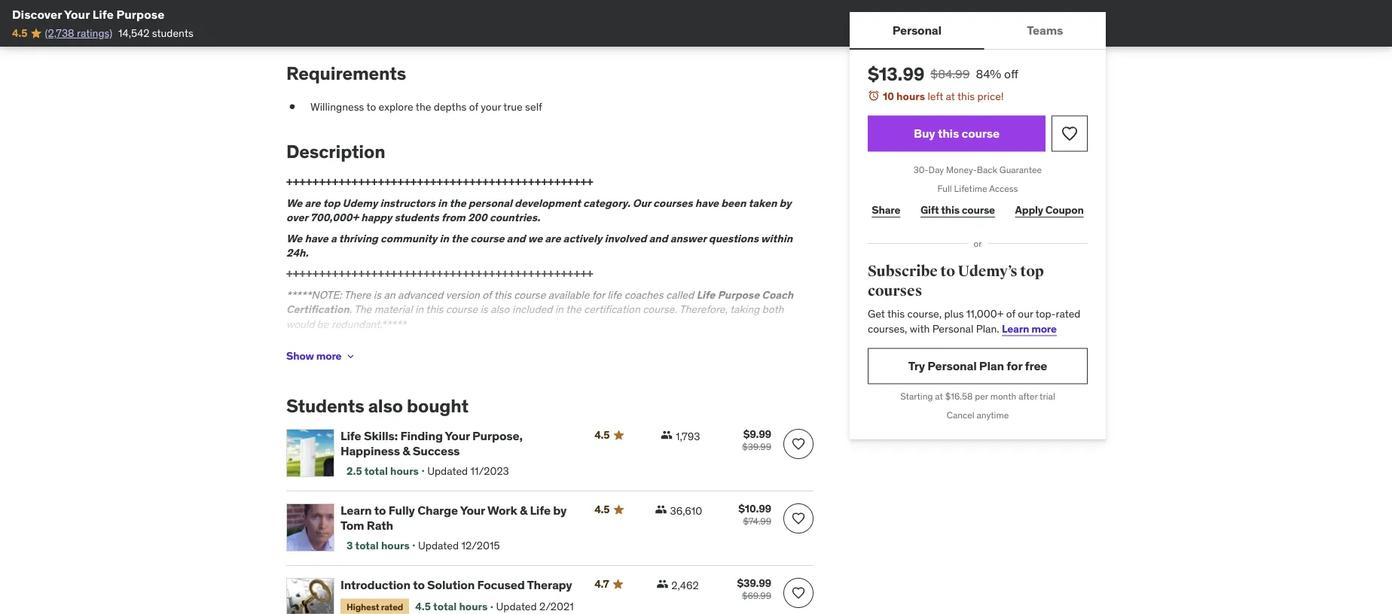 Task type: locate. For each thing, give the bounding box(es) containing it.
2 vertical spatial of
[[1006, 307, 1016, 321]]

more down top-
[[1031, 322, 1057, 336]]

to left 'fully'
[[374, 503, 386, 519]]

1 vertical spatial learn
[[341, 503, 372, 519]]

happiness
[[341, 443, 400, 459]]

have left been
[[695, 196, 719, 210]]

+++++++++++++++++++++++++++++++++++++++++++++++ down the advanced
[[286, 338, 594, 352]]

learn for learn to fully charge your work & life by tom rath
[[341, 503, 372, 519]]

1 horizontal spatial &
[[520, 503, 527, 519]]

of
[[469, 100, 478, 113], [482, 288, 492, 302], [1006, 307, 1016, 321]]

+++++++++++++++++++++++++++++++++++++++++++++++ for +++++++++++++++++++++++++++++++++++++++++++++++ we are top udemy instructors in the personal development category. our courses have been taken by over 700,000+ happy students from 200 countries. we have a thriving community in the course and we are actively involved and answer questions within 24h. +++++++++++++++++++++++++++++++++++++++++++++++
[[286, 175, 594, 189]]

at
[[946, 89, 955, 103], [935, 391, 943, 403]]

is left the an
[[374, 288, 381, 302]]

share button
[[868, 195, 905, 225]]

0 horizontal spatial and
[[507, 232, 526, 245]]

students inside +++++++++++++++++++++++++++++++++++++++++++++++ we are top udemy instructors in the personal development category. our courses have been taken by over 700,000+ happy students from 200 countries. we have a thriving community in the course and we are actively involved and answer questions within 24h. +++++++++++++++++++++++++++++++++++++++++++++++
[[394, 211, 439, 225]]

4.5
[[12, 26, 27, 40], [595, 429, 610, 442], [595, 503, 610, 517], [415, 601, 431, 614]]

1 vertical spatial courses
[[868, 282, 922, 300]]

course down '200'
[[470, 232, 504, 245]]

life skills: finding your purpose, happiness & success
[[341, 429, 523, 459]]

2 horizontal spatial of
[[1006, 307, 1016, 321]]

1 vertical spatial xsmall image
[[345, 351, 357, 363]]

the left depths in the top left of the page
[[416, 100, 431, 113]]

to left udemy's
[[940, 263, 955, 281]]

are right we
[[545, 232, 561, 245]]

solution
[[427, 578, 475, 593]]

2 wishlist image from the top
[[791, 512, 806, 527]]

1 horizontal spatial rated
[[1056, 307, 1081, 321]]

hours down introduction to solution focused therapy link on the bottom of the page
[[459, 601, 488, 614]]

1 vertical spatial +++++++++++++++++++++++++++++++++++++++++++++++
[[286, 267, 594, 281]]

0 vertical spatial we
[[286, 196, 302, 210]]

back
[[977, 164, 997, 176]]

2.5 total hours
[[347, 465, 419, 478]]

total down solution
[[433, 601, 457, 614]]

0 horizontal spatial is
[[374, 288, 381, 302]]

xsmall image left 1,793
[[661, 430, 673, 442]]

are
[[305, 196, 321, 210], [545, 232, 561, 245]]

personal down the plus
[[932, 322, 974, 336]]

we
[[286, 196, 302, 210], [286, 232, 302, 245]]

at right the left
[[946, 89, 955, 103]]

& inside learn to fully charge your work & life by tom rath
[[520, 503, 527, 519]]

xsmall image for learn to fully charge your work & life by tom rath
[[655, 504, 667, 516]]

this right gift
[[941, 203, 960, 217]]

after
[[1019, 391, 1038, 403]]

to for learn
[[374, 503, 386, 519]]

this up . the material in this course is also included in the certification course. therefore, taking both would be redundant.*****
[[494, 288, 511, 302]]

$39.99 down "$74.99"
[[737, 577, 771, 591]]

learn to fully charge your work & life by tom rath link
[[341, 503, 576, 533]]

xsmall image for life skills: finding your purpose, happiness & success
[[661, 430, 673, 442]]

and left answer
[[649, 232, 668, 245]]

0 horizontal spatial of
[[469, 100, 478, 113]]

updated down learn to fully charge your work & life by tom rath
[[418, 539, 459, 553]]

0 vertical spatial by
[[779, 196, 791, 210]]

life up ratings) in the top of the page
[[92, 6, 114, 22]]

0 horizontal spatial at
[[935, 391, 943, 403]]

the up 'from'
[[449, 196, 466, 210]]

0 vertical spatial your
[[64, 6, 90, 22]]

0 horizontal spatial learn
[[341, 503, 372, 519]]

2 vertical spatial +++++++++++++++++++++++++++++++++++++++++++++++
[[286, 338, 594, 352]]

anytime
[[977, 410, 1009, 421]]

more for show more
[[316, 350, 342, 363]]

apply coupon
[[1015, 203, 1084, 217]]

therefore,
[[679, 303, 728, 316]]

to left solution
[[413, 578, 425, 593]]

1 vertical spatial personal
[[932, 322, 974, 336]]

top inside +++++++++++++++++++++++++++++++++++++++++++++++ we are top udemy instructors in the personal development category. our courses have been taken by over 700,000+ happy students from 200 countries. we have a thriving community in the course and we are actively involved and answer questions within 24h. +++++++++++++++++++++++++++++++++++++++++++++++
[[323, 196, 340, 210]]

udemy's
[[958, 263, 1018, 281]]

. the material in this course is also included in the certification course. therefore, taking both would be redundant.*****
[[286, 303, 784, 331]]

more
[[1031, 322, 1057, 336], [316, 350, 342, 363]]

course down version
[[446, 303, 478, 316]]

&
[[403, 443, 410, 459], [520, 503, 527, 519]]

buy this course
[[914, 126, 1000, 141]]

community
[[380, 232, 437, 245]]

xsmall image inside show more button
[[345, 351, 357, 363]]

hours down the success
[[390, 465, 419, 478]]

1 horizontal spatial is
[[480, 303, 488, 316]]

and left we
[[507, 232, 526, 245]]

to inside learn to fully charge your work & life by tom rath
[[374, 503, 386, 519]]

description
[[286, 141, 385, 163]]

tab list
[[850, 12, 1106, 50]]

1 horizontal spatial have
[[695, 196, 719, 210]]

willingness
[[310, 100, 364, 113]]

700,000+
[[310, 211, 359, 225]]

1 horizontal spatial top
[[1020, 263, 1044, 281]]

0 vertical spatial total
[[364, 465, 388, 478]]

wishlist image
[[1061, 125, 1079, 143], [791, 586, 806, 601]]

0 horizontal spatial are
[[305, 196, 321, 210]]

1 vertical spatial at
[[935, 391, 943, 403]]

0 vertical spatial +++++++++++++++++++++++++++++++++++++++++++++++
[[286, 175, 594, 189]]

+++++++++++++++++++++++++++++++++++++++++++++++ up 'from'
[[286, 175, 594, 189]]

0 vertical spatial top
[[323, 196, 340, 210]]

we
[[528, 232, 543, 245]]

of left your
[[469, 100, 478, 113]]

1 vertical spatial updated
[[418, 539, 459, 553]]

1 vertical spatial of
[[482, 288, 492, 302]]

3 +++++++++++++++++++++++++++++++++++++++++++++++ from the top
[[286, 338, 594, 352]]

courses
[[653, 196, 693, 210], [868, 282, 922, 300]]

0 horizontal spatial &
[[403, 443, 410, 459]]

0 vertical spatial wishlist image
[[1061, 125, 1079, 143]]

at inside starting at $16.58 per month after trial cancel anytime
[[935, 391, 943, 403]]

0 vertical spatial courses
[[653, 196, 693, 210]]

a
[[331, 232, 337, 245]]

redundant.*****
[[331, 318, 406, 331]]

happy
[[361, 211, 392, 225]]

by right taken
[[779, 196, 791, 210]]

0 vertical spatial of
[[469, 100, 478, 113]]

learn inside learn to fully charge your work & life by tom rath
[[341, 503, 372, 519]]

1 +++++++++++++++++++++++++++++++++++++++++++++++ from the top
[[286, 175, 594, 189]]

2 vertical spatial your
[[460, 503, 485, 519]]

2 and from the left
[[649, 232, 668, 245]]

2 we from the top
[[286, 232, 302, 245]]

this down the advanced
[[426, 303, 443, 316]]

1 horizontal spatial purpose
[[718, 288, 760, 302]]

this
[[958, 89, 975, 103], [938, 126, 959, 141], [941, 203, 960, 217], [494, 288, 511, 302], [426, 303, 443, 316], [887, 307, 905, 321]]

0 horizontal spatial xsmall image
[[286, 99, 298, 114]]

1 horizontal spatial wishlist image
[[1061, 125, 1079, 143]]

total for to
[[355, 539, 379, 553]]

0 vertical spatial purpose
[[116, 6, 164, 22]]

0 vertical spatial xsmall image
[[286, 99, 298, 114]]

hours down "rath"
[[381, 539, 410, 553]]

the down the available
[[566, 303, 581, 316]]

1 vertical spatial rated
[[381, 601, 403, 613]]

0 horizontal spatial more
[[316, 350, 342, 363]]

countries.
[[490, 211, 540, 225]]

within
[[761, 232, 793, 245]]

total down happiness
[[364, 465, 388, 478]]

personal inside button
[[893, 22, 942, 38]]

1 vertical spatial is
[[480, 303, 488, 316]]

$39.99 up $10.99
[[742, 442, 771, 453]]

& for work
[[520, 503, 527, 519]]

top
[[323, 196, 340, 210], [1020, 263, 1044, 281]]

we up the over
[[286, 196, 302, 210]]

0 vertical spatial for
[[592, 288, 605, 302]]

by inside learn to fully charge your work & life by tom rath
[[553, 503, 567, 519]]

rated down introduction on the bottom left
[[381, 601, 403, 613]]

1 horizontal spatial are
[[545, 232, 561, 245]]

& inside life skills: finding your purpose, happiness & success
[[403, 443, 410, 459]]

1 vertical spatial $39.99
[[737, 577, 771, 591]]

courses inside subscribe to udemy's top courses
[[868, 282, 922, 300]]

*****note: there is an advanced version of this course available for life coaches called
[[286, 288, 697, 302]]

12/2015
[[461, 539, 500, 553]]

personal inside get this course, plus 11,000+ of our top-rated courses, with personal plan.
[[932, 322, 974, 336]]

have left the a
[[305, 232, 328, 245]]

1 horizontal spatial by
[[779, 196, 791, 210]]

updated down the success
[[427, 465, 468, 478]]

buy this course button
[[868, 116, 1046, 152]]

0 vertical spatial wishlist image
[[791, 437, 806, 452]]

tom
[[341, 518, 364, 533]]

to for willingness
[[367, 100, 376, 113]]

wishlist image right "$74.99"
[[791, 512, 806, 527]]

students right 14,542
[[152, 26, 193, 40]]

1 vertical spatial your
[[445, 429, 470, 444]]

your right the finding
[[445, 429, 470, 444]]

1 vertical spatial have
[[305, 232, 328, 245]]

to for subscribe
[[940, 263, 955, 281]]

your left work
[[460, 503, 485, 519]]

material
[[374, 303, 413, 316]]

depths
[[434, 100, 467, 113]]

top up 700,000+ on the top of page
[[323, 196, 340, 210]]

to inside subscribe to udemy's top courses
[[940, 263, 955, 281]]

life inside life skills: finding your purpose, happiness & success
[[341, 429, 361, 444]]

month
[[990, 391, 1017, 403]]

+++++++++++++++++++++++++++++++++++++++++++++++ up the advanced
[[286, 267, 594, 281]]

1 vertical spatial wishlist image
[[791, 512, 806, 527]]

0 horizontal spatial courses
[[653, 196, 693, 210]]

rated inside get this course, plus 11,000+ of our top-rated courses, with personal plan.
[[1056, 307, 1081, 321]]

personal
[[893, 22, 942, 38], [932, 322, 974, 336], [928, 359, 977, 374]]

2 vertical spatial xsmall image
[[656, 579, 668, 591]]

the down 'from'
[[451, 232, 468, 245]]

advanced
[[398, 288, 443, 302]]

1 wishlist image from the top
[[791, 437, 806, 452]]

0 vertical spatial &
[[403, 443, 410, 459]]

top up our on the right of page
[[1020, 263, 1044, 281]]

top inside subscribe to udemy's top courses
[[1020, 263, 1044, 281]]

courses right our
[[653, 196, 693, 210]]

more inside button
[[316, 350, 342, 363]]

at left $16.58
[[935, 391, 943, 403]]

for left 'free'
[[1007, 359, 1022, 374]]

purpose inside life purpose coach certification
[[718, 288, 760, 302]]

been
[[721, 196, 746, 210]]

0 horizontal spatial by
[[553, 503, 567, 519]]

actively
[[563, 232, 602, 245]]

we up 24h.
[[286, 232, 302, 245]]

total for skills:
[[364, 465, 388, 478]]

updated down focused
[[496, 601, 537, 614]]

1 vertical spatial &
[[520, 503, 527, 519]]

1 horizontal spatial also
[[490, 303, 510, 316]]

0 vertical spatial more
[[1031, 322, 1057, 336]]

personal up $16.58
[[928, 359, 977, 374]]

are up the over
[[305, 196, 321, 210]]

0 horizontal spatial purpose
[[116, 6, 164, 22]]

of inside get this course, plus 11,000+ of our top-rated courses, with personal plan.
[[1006, 307, 1016, 321]]

xsmall image right show more
[[345, 351, 357, 363]]

course up back
[[962, 126, 1000, 141]]

1 vertical spatial students
[[394, 211, 439, 225]]

gift this course
[[921, 203, 995, 217]]

available
[[548, 288, 589, 302]]

by right work
[[553, 503, 567, 519]]

1 vertical spatial more
[[316, 350, 342, 363]]

day
[[929, 164, 944, 176]]

life up therefore,
[[697, 288, 715, 302]]

share
[[872, 203, 901, 217]]

hours for updated 2/2021
[[459, 601, 488, 614]]

coaches
[[624, 288, 663, 302]]

teams button
[[984, 12, 1106, 48]]

1 vertical spatial by
[[553, 503, 567, 519]]

this right buy
[[938, 126, 959, 141]]

life skills: finding your purpose, happiness & success link
[[341, 429, 576, 459]]

introduction to solution focused therapy link
[[341, 578, 576, 593]]

with
[[910, 322, 930, 336]]

1 vertical spatial top
[[1020, 263, 1044, 281]]

this up courses,
[[887, 307, 905, 321]]

0 vertical spatial learn
[[1002, 322, 1029, 336]]

courses down 'subscribe'
[[868, 282, 922, 300]]

success
[[413, 443, 460, 459]]

$10.99
[[739, 503, 771, 516]]

0 vertical spatial personal
[[893, 22, 942, 38]]

personal up $13.99
[[893, 22, 942, 38]]

top for are
[[323, 196, 340, 210]]

course up included
[[514, 288, 546, 302]]

1 vertical spatial purpose
[[718, 288, 760, 302]]

of right version
[[482, 288, 492, 302]]

wishlist image right the $9.99 $39.99
[[791, 437, 806, 452]]

1 horizontal spatial courses
[[868, 282, 922, 300]]

wishlist image for learn to fully charge your work & life by tom rath
[[791, 512, 806, 527]]

0 horizontal spatial rated
[[381, 601, 403, 613]]

hours right 10
[[897, 89, 925, 103]]

1 horizontal spatial xsmall image
[[345, 351, 357, 363]]

also up skills:
[[368, 395, 403, 418]]

of for get this course, plus 11,000+ of our top-rated courses, with personal plan.
[[1006, 307, 1016, 321]]

xsmall image for introduction to solution focused therapy
[[656, 579, 668, 591]]

is down *****note: there is an advanced version of this course available for life coaches called
[[480, 303, 488, 316]]

learn up 3
[[341, 503, 372, 519]]

more right show
[[316, 350, 342, 363]]

xsmall image
[[661, 430, 673, 442], [655, 504, 667, 516], [656, 579, 668, 591]]

1 vertical spatial we
[[286, 232, 302, 245]]

your up (2,738 ratings)
[[64, 6, 90, 22]]

purpose up taking
[[718, 288, 760, 302]]

0 horizontal spatial also
[[368, 395, 403, 418]]

total right 3
[[355, 539, 379, 553]]

answer
[[670, 232, 706, 245]]

& right skills:
[[403, 443, 410, 459]]

is
[[374, 288, 381, 302], [480, 303, 488, 316]]

1 vertical spatial xsmall image
[[655, 504, 667, 516]]

to left explore
[[367, 100, 376, 113]]

course down lifetime
[[962, 203, 995, 217]]

1 and from the left
[[507, 232, 526, 245]]

hours for updated 12/2015
[[381, 539, 410, 553]]

our
[[633, 196, 651, 210]]

11/2023
[[471, 465, 509, 478]]

0 vertical spatial rated
[[1056, 307, 1081, 321]]

1 vertical spatial wishlist image
[[791, 586, 806, 601]]

left
[[928, 89, 943, 103]]

also down *****note: there is an advanced version of this course available for life coaches called
[[490, 303, 510, 316]]

group
[[287, 0, 813, 38]]

life left skills:
[[341, 429, 361, 444]]

0 horizontal spatial for
[[592, 288, 605, 302]]

wishlist image
[[791, 437, 806, 452], [791, 512, 806, 527]]

total
[[364, 465, 388, 478], [355, 539, 379, 553], [433, 601, 457, 614]]

0 vertical spatial is
[[374, 288, 381, 302]]

rated up "learn more" link
[[1056, 307, 1081, 321]]

price!
[[978, 89, 1004, 103]]

courses inside +++++++++++++++++++++++++++++++++++++++++++++++ we are top udemy instructors in the personal development category. our courses have been taken by over 700,000+ happy students from 200 countries. we have a thriving community in the course and we are actively involved and answer questions within 24h. +++++++++++++++++++++++++++++++++++++++++++++++
[[653, 196, 693, 210]]

0 vertical spatial xsmall image
[[661, 430, 673, 442]]

3
[[347, 539, 353, 553]]

thriving
[[339, 232, 378, 245]]

willingness to explore the depths of your true self
[[310, 100, 542, 113]]

for left life
[[592, 288, 605, 302]]

10 hours left at this price!
[[883, 89, 1004, 103]]

of left our on the right of page
[[1006, 307, 1016, 321]]

life
[[607, 288, 622, 302]]

your
[[64, 6, 90, 22], [445, 429, 470, 444], [460, 503, 485, 519]]

rated
[[1056, 307, 1081, 321], [381, 601, 403, 613]]

1 horizontal spatial more
[[1031, 322, 1057, 336]]

14,542 students
[[118, 26, 193, 40]]

& right work
[[520, 503, 527, 519]]

learn down our on the right of page
[[1002, 322, 1029, 336]]

course inside buy this course button
[[962, 126, 1000, 141]]

xsmall image
[[286, 99, 298, 114], [345, 351, 357, 363]]

0 vertical spatial have
[[695, 196, 719, 210]]

$74.99
[[743, 516, 771, 528]]

xsmall image left willingness
[[286, 99, 298, 114]]

0 vertical spatial updated
[[427, 465, 468, 478]]

0 vertical spatial also
[[490, 303, 510, 316]]

1 horizontal spatial and
[[649, 232, 668, 245]]

$9.99 $39.99
[[742, 428, 771, 453]]

life right work
[[530, 503, 551, 519]]

students down instructors
[[394, 211, 439, 225]]

1 horizontal spatial for
[[1007, 359, 1022, 374]]

1 horizontal spatial at
[[946, 89, 955, 103]]

1 horizontal spatial students
[[394, 211, 439, 225]]

0 horizontal spatial students
[[152, 26, 193, 40]]

0 horizontal spatial top
[[323, 196, 340, 210]]

purpose up 14,542
[[116, 6, 164, 22]]

xsmall image left 2,462
[[656, 579, 668, 591]]

1 horizontal spatial learn
[[1002, 322, 1029, 336]]

version
[[446, 288, 480, 302]]

1 vertical spatial total
[[355, 539, 379, 553]]

xsmall image left 36,610
[[655, 504, 667, 516]]

1,793
[[676, 430, 700, 443]]



Task type: describe. For each thing, give the bounding box(es) containing it.
try
[[908, 359, 925, 374]]

students also bought
[[286, 395, 469, 418]]

30-
[[914, 164, 929, 176]]

an
[[384, 288, 395, 302]]

life purpose coach certification
[[286, 288, 794, 316]]

guarantee
[[1000, 164, 1042, 176]]

students
[[286, 395, 364, 418]]

1 horizontal spatial of
[[482, 288, 492, 302]]

0 vertical spatial students
[[152, 26, 193, 40]]

highest
[[347, 601, 379, 613]]

2 +++++++++++++++++++++++++++++++++++++++++++++++ from the top
[[286, 267, 594, 281]]

in up 'from'
[[438, 196, 447, 210]]

course inside . the material in this course is also included in the certification course. therefore, taking both would be redundant.*****
[[446, 303, 478, 316]]

(2,738 ratings)
[[45, 26, 112, 40]]

top for udemy's
[[1020, 263, 1044, 281]]

your
[[481, 100, 501, 113]]

updated 11/2023
[[427, 465, 509, 478]]

per
[[975, 391, 988, 403]]

off
[[1004, 66, 1018, 81]]

updated for charge
[[418, 539, 459, 553]]

24h.
[[286, 247, 308, 260]]

ratings)
[[77, 26, 112, 40]]

subscribe
[[868, 263, 938, 281]]

more for learn more
[[1031, 322, 1057, 336]]

instructors
[[380, 196, 435, 210]]

2 vertical spatial personal
[[928, 359, 977, 374]]

4.5 total hours
[[415, 601, 488, 614]]

hours for updated 11/2023
[[390, 465, 419, 478]]

$39.99 $69.99
[[737, 577, 771, 602]]

*****note:
[[286, 288, 342, 302]]

.
[[349, 303, 352, 316]]

30-day money-back guarantee full lifetime access
[[914, 164, 1042, 195]]

1 vertical spatial also
[[368, 395, 403, 418]]

show more
[[286, 350, 342, 363]]

highest rated
[[347, 601, 403, 613]]

updated 2/2021
[[496, 601, 574, 614]]

2/2021
[[539, 601, 574, 614]]

personal
[[468, 196, 512, 210]]

questions
[[709, 232, 759, 245]]

the inside . the material in this course is also included in the certification course. therefore, taking both would be redundant.*****
[[566, 303, 581, 316]]

tab list containing personal
[[850, 12, 1106, 50]]

gift this course link
[[917, 195, 999, 225]]

your inside learn to fully charge your work & life by tom rath
[[460, 503, 485, 519]]

updated 12/2015
[[418, 539, 500, 553]]

this inside . the material in this course is also included in the certification course. therefore, taking both would be redundant.*****
[[426, 303, 443, 316]]

0 horizontal spatial wishlist image
[[791, 586, 806, 601]]

get
[[868, 307, 885, 321]]

200
[[468, 211, 487, 225]]

84%
[[976, 66, 1001, 81]]

course.
[[643, 303, 677, 316]]

4.7
[[595, 578, 609, 592]]

free
[[1025, 359, 1047, 374]]

1 we from the top
[[286, 196, 302, 210]]

over
[[286, 211, 308, 225]]

explore
[[379, 100, 413, 113]]

2 vertical spatial total
[[433, 601, 457, 614]]

try personal plan for free
[[908, 359, 1047, 374]]

0 horizontal spatial have
[[305, 232, 328, 245]]

life inside life purpose coach certification
[[697, 288, 715, 302]]

in down 'from'
[[440, 232, 449, 245]]

0 vertical spatial at
[[946, 89, 955, 103]]

charge
[[417, 503, 458, 519]]

to for introduction
[[413, 578, 425, 593]]

by inside +++++++++++++++++++++++++++++++++++++++++++++++ we are top udemy instructors in the personal development category. our courses have been taken by over 700,000+ happy students from 200 countries. we have a thriving community in the course and we are actively involved and answer questions within 24h. +++++++++++++++++++++++++++++++++++++++++++++++
[[779, 196, 791, 210]]

discover your life purpose
[[12, 6, 164, 22]]

alarm image
[[868, 90, 880, 102]]

in down the advanced
[[415, 303, 424, 316]]

teams
[[1027, 22, 1063, 38]]

purpose,
[[472, 429, 523, 444]]

plus
[[944, 307, 964, 321]]

both
[[762, 303, 784, 316]]

11,000+
[[966, 307, 1004, 321]]

this inside button
[[938, 126, 959, 141]]

wishlist image for life skills: finding your purpose, happiness & success
[[791, 437, 806, 452]]

1 vertical spatial for
[[1007, 359, 1022, 374]]

1 vertical spatial are
[[545, 232, 561, 245]]

involved
[[605, 232, 647, 245]]

+++++++++++++++++++++++++++++++++++++++++++++++ for +++++++++++++++++++++++++++++++++++++++++++++++
[[286, 338, 594, 352]]

2 vertical spatial updated
[[496, 601, 537, 614]]

in down the available
[[555, 303, 563, 316]]

& for happiness
[[403, 443, 410, 459]]

try personal plan for free link
[[868, 348, 1088, 385]]

$9.99
[[743, 428, 771, 442]]

10
[[883, 89, 894, 103]]

your inside life skills: finding your purpose, happiness & success
[[445, 429, 470, 444]]

courses,
[[868, 322, 907, 336]]

learn for learn more
[[1002, 322, 1029, 336]]

starting at $16.58 per month after trial cancel anytime
[[900, 391, 1055, 421]]

rath
[[367, 518, 393, 533]]

full
[[938, 183, 952, 195]]

subscribe to udemy's top courses
[[868, 263, 1044, 300]]

0 vertical spatial $39.99
[[742, 442, 771, 453]]

would
[[286, 318, 314, 331]]

there
[[344, 288, 371, 302]]

life inside learn to fully charge your work & life by tom rath
[[530, 503, 551, 519]]

plan.
[[976, 322, 999, 336]]

certification
[[286, 303, 349, 316]]

apply
[[1015, 203, 1043, 217]]

coach
[[762, 288, 794, 302]]

(2,738
[[45, 26, 74, 40]]

this inside get this course, plus 11,000+ of our top-rated courses, with personal plan.
[[887, 307, 905, 321]]

$16.58
[[945, 391, 973, 403]]

skills:
[[364, 429, 398, 444]]

focused
[[477, 578, 525, 593]]

this left price! on the top right of page
[[958, 89, 975, 103]]

36,610
[[670, 504, 702, 518]]

bought
[[407, 395, 469, 418]]

buy
[[914, 126, 935, 141]]

course inside gift this course link
[[962, 203, 995, 217]]

our
[[1018, 307, 1033, 321]]

updated for your
[[427, 465, 468, 478]]

$69.99
[[742, 591, 771, 602]]

of for willingness to explore the depths of your true self
[[469, 100, 478, 113]]

course inside +++++++++++++++++++++++++++++++++++++++++++++++ we are top udemy instructors in the personal development category. our courses have been taken by over 700,000+ happy students from 200 countries. we have a thriving community in the course and we are actively involved and answer questions within 24h. +++++++++++++++++++++++++++++++++++++++++++++++
[[470, 232, 504, 245]]

learn more link
[[1002, 322, 1057, 336]]

also inside . the material in this course is also included in the certification course. therefore, taking both would be redundant.*****
[[490, 303, 510, 316]]

0 vertical spatial are
[[305, 196, 321, 210]]

is inside . the material in this course is also included in the certification course. therefore, taking both would be redundant.*****
[[480, 303, 488, 316]]

gift
[[921, 203, 939, 217]]

therapy
[[527, 578, 572, 593]]

self
[[525, 100, 542, 113]]

work
[[487, 503, 517, 519]]

finding
[[400, 429, 443, 444]]

+++++++++++++++++++++++++++++++++++++++++++++++ we are top udemy instructors in the personal development category. our courses have been taken by over 700,000+ happy students from 200 countries. we have a thriving community in the course and we are actively involved and answer questions within 24h. +++++++++++++++++++++++++++++++++++++++++++++++
[[286, 175, 793, 281]]



Task type: vqa. For each thing, say whether or not it's contained in the screenshot.
THE GIFT THIS COURSE link
yes



